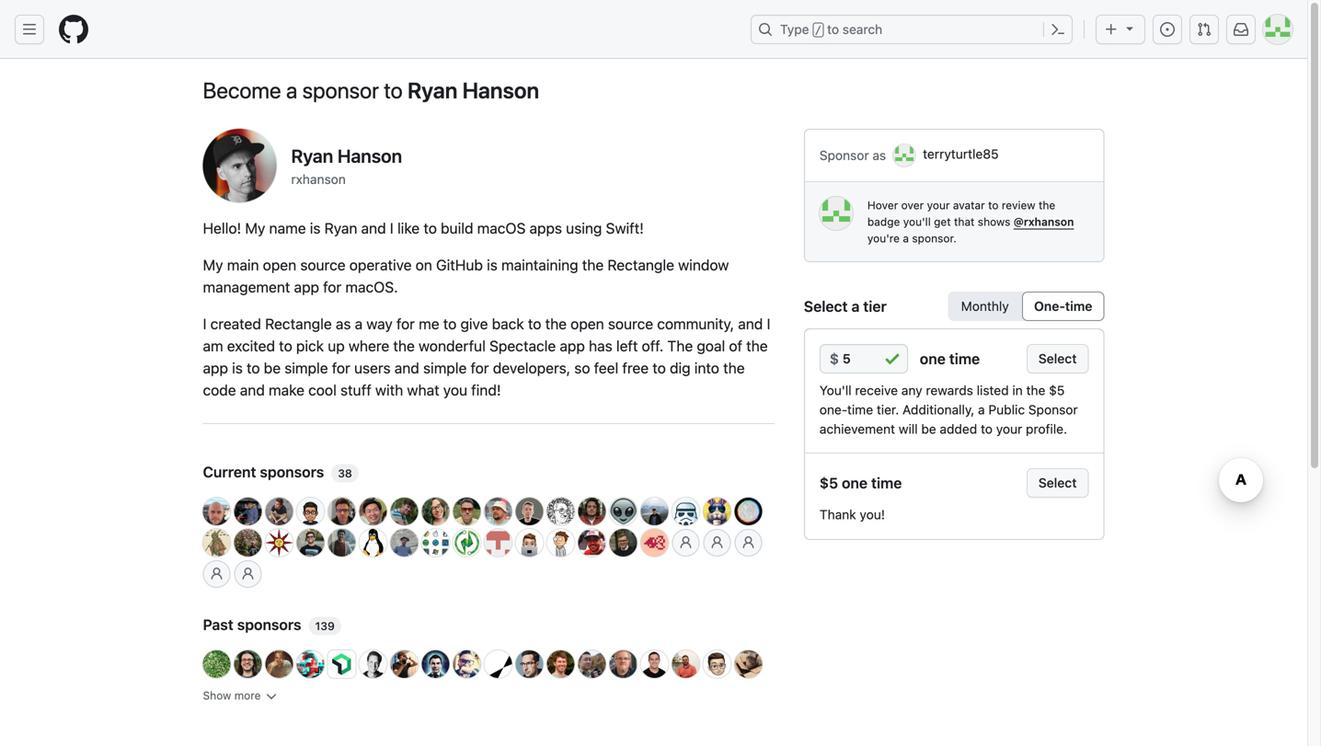 Task type: vqa. For each thing, say whether or not it's contained in the screenshot.
ryan corresponding to to
yes



Task type: locate. For each thing, give the bounding box(es) containing it.
0 horizontal spatial is
[[232, 359, 243, 377]]

a inside i created rectangle as a way for me to give back to the open source community, and i am excited to pick up where the wonderful spectacle app has left off. the goal of the app is to be simple for users and simple for developers, so feel free to dig into the code and make cool stuff with what you find!
[[355, 315, 363, 333]]

select left tier
[[804, 298, 848, 315]]

hanson
[[463, 77, 540, 103], [338, 145, 402, 167]]

select a tier list
[[949, 292, 1105, 321]]

your inside hover over your avatar to review the badge you'll get that shows
[[928, 199, 951, 212]]

simple down wonderful
[[423, 359, 467, 377]]

select down profile.
[[1039, 475, 1078, 491]]

one up rewards
[[920, 350, 946, 368]]

is down excited
[[232, 359, 243, 377]]

your up get
[[928, 199, 951, 212]]

past sponsors
[[203, 616, 305, 634]]

2 simple from the left
[[423, 359, 467, 377]]

0 vertical spatial $5
[[1050, 383, 1065, 398]]

ryan hanson link
[[408, 74, 540, 107], [291, 142, 402, 170]]

1 vertical spatial my
[[203, 256, 223, 274]]

sponsor up profile.
[[1029, 402, 1079, 417]]

type
[[781, 22, 810, 37]]

@adamhill image
[[610, 651, 638, 678]]

38
[[338, 467, 352, 480]]

@iliayatsenko image
[[391, 529, 418, 557]]

@anglepoised image
[[203, 498, 231, 526]]

app
[[294, 278, 319, 296], [560, 337, 585, 355], [203, 359, 228, 377]]

select down "one-time" link
[[1039, 351, 1078, 366]]

@peetmck image
[[579, 529, 606, 557]]

any
[[902, 383, 923, 398]]

0 horizontal spatial simple
[[285, 359, 328, 377]]

sponsors up @sudhirj image
[[237, 616, 302, 634]]

ryan right name
[[325, 220, 358, 237]]

1 horizontal spatial $5
[[1050, 383, 1065, 398]]

current
[[203, 464, 256, 481]]

@mikejohnpage image
[[547, 529, 575, 557]]

source inside my main open source operative on github is maintaining the rectangle window management app for macos.
[[300, 256, 346, 274]]

the right "of"
[[747, 337, 768, 355]]

0 horizontal spatial app
[[203, 359, 228, 377]]

over
[[902, 199, 924, 212]]

@iharkatkavets image
[[485, 498, 512, 526]]

rectangle
[[608, 256, 675, 274], [265, 315, 332, 333]]

my inside my main open source operative on github is maintaining the rectangle window management app for macos.
[[203, 256, 223, 274]]

a inside "you'll receive any rewards listed in the $5 one-time tier. additionally, a public sponsor achievement will be added to your profile."
[[979, 402, 986, 417]]

sponsor up hover
[[820, 148, 870, 163]]

become a sponsor to ryan hanson
[[203, 77, 540, 103]]

0 horizontal spatial $5
[[820, 475, 839, 492]]

@terryturtle85 image left hover
[[820, 197, 853, 230]]

0 vertical spatial sponsors
[[260, 464, 324, 481]]

1 horizontal spatial is
[[310, 220, 321, 237]]

private sponsor image
[[710, 536, 725, 551], [241, 567, 255, 582]]

0 vertical spatial sponsor
[[820, 148, 870, 163]]

the
[[1039, 199, 1056, 212], [583, 256, 604, 274], [546, 315, 567, 333], [394, 337, 415, 355], [747, 337, 768, 355], [724, 359, 745, 377], [1027, 383, 1046, 398]]

the inside "you'll receive any rewards listed in the $5 one-time tier. additionally, a public sponsor achievement will be added to your profile."
[[1027, 383, 1046, 398]]

app down am
[[203, 359, 228, 377]]

1 vertical spatial source
[[608, 315, 654, 333]]

0 horizontal spatial be
[[264, 359, 281, 377]]

my
[[245, 220, 265, 237], [203, 256, 223, 274]]

community,
[[658, 315, 735, 333]]

i up am
[[203, 315, 207, 333]]

private sponsor image down @svelle image
[[241, 567, 255, 582]]

one-time link
[[1027, 296, 1101, 317]]

excited
[[227, 337, 275, 355]]

the up @rxhanson at the right top of the page
[[1039, 199, 1056, 212]]

hover over your avatar to review the badge you'll get that shows
[[868, 199, 1056, 228]]

to inside "you'll receive any rewards listed in the $5 one-time tier. additionally, a public sponsor achievement will be added to your profile."
[[981, 422, 993, 437]]

private sponsor image
[[679, 536, 694, 551], [742, 536, 756, 551], [209, 567, 224, 582]]

thank you!
[[820, 507, 886, 522]]

simple down pick
[[285, 359, 328, 377]]

0 horizontal spatial open
[[263, 256, 297, 274]]

2 horizontal spatial i
[[767, 315, 771, 333]]

private sponsor image down @purajit icon
[[209, 567, 224, 582]]

the inside hover over your avatar to review the badge you'll get that shows
[[1039, 199, 1056, 212]]

1 horizontal spatial simple
[[423, 359, 467, 377]]

1 select button from the top
[[1027, 344, 1090, 374]]

your down public
[[997, 422, 1023, 437]]

private sponsor image right @beetrootpaul icon
[[679, 536, 694, 551]]

cool
[[309, 382, 337, 399]]

0 vertical spatial as
[[873, 148, 887, 163]]

0 horizontal spatial hanson
[[338, 145, 402, 167]]

as up up
[[336, 315, 351, 333]]

rectangle up pick
[[265, 315, 332, 333]]

0 vertical spatial source
[[300, 256, 346, 274]]

0 vertical spatial one
[[920, 350, 946, 368]]

0 vertical spatial select button
[[1027, 344, 1090, 374]]

a left way
[[355, 315, 363, 333]]

0 vertical spatial ryan
[[408, 77, 458, 103]]

0 horizontal spatial @terryturtle85 image
[[820, 197, 853, 230]]

0 horizontal spatial rectangle
[[265, 315, 332, 333]]

@scottrobertson image
[[391, 651, 418, 678]]

be inside i created rectangle as a way for me to give back to the open source community, and i am excited to pick up where the wonderful spectacle app has left off. the goal of the app is to be simple for users and simple for developers, so feel free to dig into the code and make cool stuff with what you find!
[[264, 359, 281, 377]]

ryan right sponsor
[[408, 77, 458, 103]]

0 vertical spatial open
[[263, 256, 297, 274]]

sponsor
[[302, 77, 379, 103]]

0 vertical spatial hanson
[[463, 77, 540, 103]]

you'll receive any rewards listed in the $5 one-time tier. additionally, a public sponsor achievement will be added to your profile.
[[820, 383, 1079, 437]]

time down @rxhanson at the right top of the page
[[1066, 299, 1093, 314]]

$5 right in
[[1050, 383, 1065, 398]]

off.
[[642, 337, 664, 355]]

on
[[416, 256, 433, 274]]

ryan hanson rxhanson
[[291, 145, 402, 187]]

as up hover
[[873, 148, 887, 163]]

2 horizontal spatial app
[[560, 337, 585, 355]]

1 vertical spatial be
[[922, 422, 937, 437]]

a
[[286, 77, 298, 103], [903, 232, 910, 245], [852, 298, 860, 315], [355, 315, 363, 333], [979, 402, 986, 417]]

time
[[1066, 299, 1093, 314], [950, 350, 981, 368], [848, 402, 874, 417], [872, 475, 903, 492]]

get
[[934, 215, 952, 228]]

source down name
[[300, 256, 346, 274]]

become
[[203, 77, 281, 103]]

@rxhanson
[[1014, 215, 1075, 228]]

1 vertical spatial @terryturtle85 image
[[820, 197, 853, 230]]

to up shows
[[989, 199, 999, 212]]

my left main
[[203, 256, 223, 274]]

0 horizontal spatial sponsor
[[820, 148, 870, 163]]

a inside @rxhanson you're             a sponsor.
[[903, 232, 910, 245]]

@weakish image
[[485, 651, 512, 678]]

$
[[830, 350, 840, 368]]

a left tier
[[852, 298, 860, 315]]

i right community,
[[767, 315, 771, 333]]

to right like at the left top
[[424, 220, 437, 237]]

0 horizontal spatial private sponsor image
[[209, 567, 224, 582]]

0 vertical spatial rectangle
[[608, 256, 675, 274]]

simple
[[285, 359, 328, 377], [423, 359, 467, 377]]

1 vertical spatial app
[[560, 337, 585, 355]]

name
[[269, 220, 306, 237]]

app up pick
[[294, 278, 319, 296]]

sponsor inside "you'll receive any rewards listed in the $5 one-time tier. additionally, a public sponsor achievement will be added to your profile."
[[1029, 402, 1079, 417]]

sponsor
[[820, 148, 870, 163], [1029, 402, 1079, 417]]

2 horizontal spatial private sponsor image
[[742, 536, 756, 551]]

spectacle
[[490, 337, 556, 355]]

rxhanson
[[291, 172, 346, 187]]

triangle down image
[[1123, 21, 1138, 35]]

1 vertical spatial as
[[336, 315, 351, 333]]

@thejustinwalsh image
[[453, 651, 481, 678]]

0 vertical spatial your
[[928, 199, 951, 212]]

1 vertical spatial sponsor
[[1029, 402, 1079, 417]]

1 horizontal spatial your
[[997, 422, 1023, 437]]

0 vertical spatial be
[[264, 359, 281, 377]]

1 horizontal spatial ryan hanson link
[[408, 74, 540, 107]]

as
[[873, 148, 887, 163], [336, 315, 351, 333]]

am
[[203, 337, 223, 355]]

0 horizontal spatial private sponsor image
[[241, 567, 255, 582]]

show more button
[[203, 688, 279, 705]]

1 vertical spatial select
[[1039, 351, 1078, 366]]

to down excited
[[247, 359, 260, 377]]

to left pick
[[279, 337, 293, 355]]

select button
[[1027, 344, 1090, 374], [1027, 469, 1090, 498]]

ryan up rxhanson
[[291, 145, 333, 167]]

developers,
[[493, 359, 571, 377]]

1 horizontal spatial app
[[294, 278, 319, 296]]

@beetrootpaul image
[[641, 529, 669, 557]]

private sponsor image down @plpxsk icon
[[742, 536, 756, 551]]

1 horizontal spatial private sponsor image
[[710, 536, 725, 551]]

2 vertical spatial is
[[232, 359, 243, 377]]

0 vertical spatial ryan hanson link
[[408, 74, 540, 107]]

way
[[367, 315, 393, 333]]

0 horizontal spatial ryan hanson link
[[291, 142, 402, 170]]

1 horizontal spatial i
[[390, 220, 394, 237]]

monthly link
[[953, 296, 1018, 317]]

is right github
[[487, 256, 498, 274]]

1 vertical spatial hanson
[[338, 145, 402, 167]]

@jyc image
[[359, 498, 387, 526]]

@mrdavidlaing image
[[297, 498, 325, 526]]

1 vertical spatial is
[[487, 256, 498, 274]]

$5 up 'thank'
[[820, 475, 839, 492]]

shows
[[978, 215, 1011, 228]]

0 horizontal spatial your
[[928, 199, 951, 212]]

code
[[203, 382, 236, 399]]

be right the will
[[922, 422, 937, 437]]

2 vertical spatial ryan
[[325, 220, 358, 237]]

to right /
[[828, 22, 840, 37]]

as inside i created rectangle as a way for me to give back to the open source community, and i am excited to pick up where the wonderful spectacle app has left off. the goal of the app is to be simple for users and simple for developers, so feel free to dig into the code and make cool stuff with what you find!
[[336, 315, 351, 333]]

select button down profile.
[[1027, 469, 1090, 498]]

app up 'so'
[[560, 337, 585, 355]]

sponsors
[[260, 464, 324, 481], [237, 616, 302, 634]]

1 vertical spatial sponsors
[[237, 616, 302, 634]]

to down public
[[981, 422, 993, 437]]

@rxhanson image
[[203, 129, 277, 203]]

@purajit image
[[203, 529, 231, 557]]

@mikealvarado image
[[297, 529, 325, 557]]

1 vertical spatial your
[[997, 422, 1023, 437]]

the down using
[[583, 256, 604, 274]]

for left macos.
[[323, 278, 342, 296]]

one
[[920, 350, 946, 368], [842, 475, 868, 492]]

@gulci image
[[266, 529, 293, 557]]

1 simple from the left
[[285, 359, 328, 377]]

be
[[264, 359, 281, 377], [922, 422, 937, 437]]

1 horizontal spatial source
[[608, 315, 654, 333]]

2 select button from the top
[[1027, 469, 1090, 498]]

has
[[589, 337, 613, 355]]

0 vertical spatial is
[[310, 220, 321, 237]]

the right 'where'
[[394, 337, 415, 355]]

a down you'll
[[903, 232, 910, 245]]

of
[[729, 337, 743, 355]]

hello!
[[203, 220, 241, 237]]

1 horizontal spatial open
[[571, 315, 605, 333]]

be inside "you'll receive any rewards listed in the $5 one-time tier. additionally, a public sponsor achievement will be added to your profile."
[[922, 422, 937, 437]]

@hukl image
[[297, 651, 325, 678]]

select
[[804, 298, 848, 315], [1039, 351, 1078, 366], [1039, 475, 1078, 491]]

that
[[955, 215, 975, 228]]

make
[[269, 382, 305, 399]]

select a tier
[[804, 298, 887, 315]]

1 horizontal spatial my
[[245, 220, 265, 237]]

the up spectacle
[[546, 315, 567, 333]]

hanson inside ryan hanson rxhanson
[[338, 145, 402, 167]]

0 vertical spatial private sponsor image
[[710, 536, 725, 551]]

@prathje image
[[704, 651, 731, 678]]

find!
[[472, 382, 501, 399]]

2 horizontal spatial is
[[487, 256, 498, 274]]

1 vertical spatial rectangle
[[265, 315, 332, 333]]

0 horizontal spatial as
[[336, 315, 351, 333]]

1 vertical spatial ryan hanson link
[[291, 142, 402, 170]]

1 vertical spatial ryan
[[291, 145, 333, 167]]

source up left on the top
[[608, 315, 654, 333]]

1 horizontal spatial rectangle
[[608, 256, 675, 274]]

time inside "you'll receive any rewards listed in the $5 one-time tier. additionally, a public sponsor achievement will be added to your profile."
[[848, 402, 874, 417]]

@terryturtle85 image
[[894, 145, 916, 167], [820, 197, 853, 230]]

rectangle down swift! on the left top
[[608, 256, 675, 274]]

is inside i created rectangle as a way for me to give back to the open source community, and i am excited to pick up where the wonderful spectacle app has left off. the goal of the app is to be simple for users and simple for developers, so feel free to dig into the code and make cool stuff with what you find!
[[232, 359, 243, 377]]

open right main
[[263, 256, 297, 274]]

select button down "one-time" link
[[1027, 344, 1090, 374]]

@iskore image
[[672, 498, 700, 526]]

@newrelic image
[[328, 651, 356, 678]]

sponsors up the @samuela image
[[260, 464, 324, 481]]

profile.
[[1026, 422, 1068, 437]]

the right in
[[1027, 383, 1046, 398]]

1 vertical spatial open
[[571, 315, 605, 333]]

show
[[203, 690, 231, 702]]

monthly
[[962, 299, 1010, 314]]

1 horizontal spatial be
[[922, 422, 937, 437]]

1 vertical spatial select button
[[1027, 469, 1090, 498]]

0 vertical spatial @terryturtle85 image
[[894, 145, 916, 167]]

@ed flanagan image
[[641, 498, 669, 526]]

is right name
[[310, 220, 321, 237]]

using
[[566, 220, 602, 237]]

@jcraig999 image
[[485, 529, 512, 557]]

to right me
[[444, 315, 457, 333]]

0 vertical spatial my
[[245, 220, 265, 237]]

my left name
[[245, 220, 265, 237]]

more
[[234, 690, 261, 702]]

private sponsor image down @vesther icon at the bottom right
[[710, 536, 725, 551]]

0 vertical spatial app
[[294, 278, 319, 296]]

source
[[300, 256, 346, 274], [608, 315, 654, 333]]

i left like at the left top
[[390, 220, 394, 237]]

@manavm1990 image
[[610, 498, 638, 526]]

open up has
[[571, 315, 605, 333]]

0 horizontal spatial my
[[203, 256, 223, 274]]

0 horizontal spatial source
[[300, 256, 346, 274]]

1 horizontal spatial sponsor
[[1029, 402, 1079, 417]]

achievement
[[820, 422, 896, 437]]

2 vertical spatial select
[[1039, 475, 1078, 491]]

is
[[310, 220, 321, 237], [487, 256, 498, 274], [232, 359, 243, 377]]

plus image
[[1105, 22, 1119, 37]]

command palette image
[[1051, 22, 1066, 37]]

ryan for to
[[408, 77, 458, 103]]

you
[[444, 382, 468, 399]]

for inside my main open source operative on github is maintaining the rectangle window management app for macos.
[[323, 278, 342, 296]]

@terryturtle85 image up over
[[894, 145, 916, 167]]

be up make
[[264, 359, 281, 377]]

a down listed
[[979, 402, 986, 417]]

and up 'what'
[[395, 359, 420, 377]]

$5
[[1050, 383, 1065, 398], [820, 475, 839, 492]]

2 vertical spatial app
[[203, 359, 228, 377]]

goal
[[697, 337, 726, 355]]

time up achievement
[[848, 402, 874, 417]]

one up thank you!
[[842, 475, 868, 492]]

1 vertical spatial $5
[[820, 475, 839, 492]]

0 horizontal spatial one
[[842, 475, 868, 492]]

@deltamualpha image
[[547, 498, 575, 526]]



Task type: describe. For each thing, give the bounding box(es) containing it.
@nolar image
[[453, 498, 481, 526]]

1 horizontal spatial @terryturtle85 image
[[894, 145, 916, 167]]

@nat image
[[359, 651, 387, 678]]

back
[[492, 315, 524, 333]]

@alexblackie image
[[672, 651, 700, 678]]

@kirby image
[[422, 651, 450, 678]]

@sudhirj image
[[266, 651, 293, 678]]

hello! my name is ryan and i like to build macos apps using swift!
[[203, 220, 644, 237]]

the inside my main open source operative on github is maintaining the rectangle window management app for macos.
[[583, 256, 604, 274]]

show more
[[203, 690, 264, 702]]

@vesther image
[[704, 498, 731, 526]]

a left sponsor
[[286, 77, 298, 103]]

0 horizontal spatial i
[[203, 315, 207, 333]]

@franciosi image
[[234, 498, 262, 526]]

@svelle image
[[234, 529, 262, 557]]

the
[[668, 337, 693, 355]]

github
[[436, 256, 483, 274]]

your inside "you'll receive any rewards listed in the $5 one-time tier. additionally, a public sponsor achievement will be added to your profile."
[[997, 422, 1023, 437]]

for left me
[[397, 315, 415, 333]]

@wkillerud image
[[516, 498, 544, 526]]

macos
[[477, 220, 526, 237]]

free
[[623, 359, 649, 377]]

review
[[1002, 199, 1036, 212]]

@samuela image
[[266, 498, 293, 526]]

rewards
[[926, 383, 974, 398]]

chevron down image
[[264, 690, 279, 705]]

to left dig
[[653, 359, 666, 377]]

$5 inside "you'll receive any rewards listed in the $5 one-time tier. additionally, a public sponsor achievement will be added to your profile."
[[1050, 383, 1065, 398]]

@nisutec image
[[453, 529, 481, 557]]

search
[[843, 22, 883, 37]]

@pedromarins image
[[641, 651, 669, 678]]

to inside hover over your avatar to review the badge you'll get that shows
[[989, 199, 999, 212]]

operative
[[350, 256, 412, 274]]

@rxhanson you're             a sponsor.
[[868, 215, 1075, 245]]

sponsors for past
[[237, 616, 302, 634]]

left
[[617, 337, 638, 355]]

type / to search
[[781, 22, 883, 37]]

pick
[[296, 337, 324, 355]]

listed
[[977, 383, 1010, 398]]

select for second select button
[[1039, 475, 1078, 491]]

added
[[940, 422, 978, 437]]

time inside "one-time" link
[[1066, 299, 1093, 314]]

badge
[[868, 215, 901, 228]]

where
[[349, 337, 390, 355]]

and right code
[[240, 382, 265, 399]]

what
[[407, 382, 440, 399]]

open inside my main open source operative on github is maintaining the rectangle window management app for macos.
[[263, 256, 297, 274]]

to up spectacle
[[528, 315, 542, 333]]

you're
[[868, 232, 900, 245]]

issue opened image
[[1161, 22, 1176, 37]]

1 horizontal spatial hanson
[[463, 77, 540, 103]]

terryturtle85
[[923, 146, 999, 162]]

@crow eh image
[[579, 498, 606, 526]]

@lumaxis image
[[391, 498, 418, 526]]

/
[[815, 24, 822, 37]]

ryan inside ryan hanson rxhanson
[[291, 145, 333, 167]]

@swr image
[[234, 651, 262, 678]]

@sterafix image
[[610, 529, 638, 557]]

@okwichu image
[[516, 651, 544, 678]]

so
[[575, 359, 591, 377]]

avatar
[[954, 199, 986, 212]]

@binkus image
[[359, 529, 387, 557]]

homepage image
[[59, 15, 88, 44]]

1 horizontal spatial private sponsor image
[[679, 536, 694, 551]]

maintaining
[[502, 256, 579, 274]]

@wgroeneveld image
[[735, 651, 763, 678]]

window
[[679, 256, 729, 274]]

one-
[[820, 402, 848, 417]]

@aslilac image
[[422, 498, 450, 526]]

additionally,
[[903, 402, 975, 417]]

@rxhanson link
[[1014, 215, 1075, 228]]

my main open source operative on github is maintaining the rectangle window management app for macos.
[[203, 256, 729, 296]]

0 vertical spatial select
[[804, 298, 848, 315]]

in
[[1013, 383, 1023, 398]]

one time
[[920, 350, 981, 368]]

ryan for is
[[325, 220, 358, 237]]

one-time
[[1035, 299, 1093, 314]]

source inside i created rectangle as a way for me to give back to the open source community, and i am excited to pick up where the wonderful spectacle app has left off. the goal of the app is to be simple for users and simple for developers, so feel free to dig into the code and make cool stuff with what you find!
[[608, 315, 654, 333]]

like
[[398, 220, 420, 237]]

1 vertical spatial private sponsor image
[[241, 567, 255, 582]]

wonderful
[[419, 337, 486, 355]]

created
[[210, 315, 261, 333]]

sponsor as
[[820, 148, 887, 163]]

with
[[376, 382, 403, 399]]

@andymoe image
[[203, 651, 231, 678]]

feel
[[594, 359, 619, 377]]

@askedrelic image
[[547, 651, 575, 678]]

@gutzbenj image
[[516, 529, 544, 557]]

public
[[989, 402, 1026, 417]]

1 horizontal spatial one
[[920, 350, 946, 368]]

receive
[[856, 383, 899, 398]]

you'll
[[904, 215, 931, 228]]

users
[[354, 359, 391, 377]]

will
[[899, 422, 918, 437]]

select for first select button
[[1039, 351, 1078, 366]]

git pull request image
[[1198, 22, 1212, 37]]

build
[[441, 220, 474, 237]]

stuff
[[341, 382, 372, 399]]

main
[[227, 256, 259, 274]]

sponsors for current
[[260, 464, 324, 481]]

time up you!
[[872, 475, 903, 492]]

apps
[[530, 220, 562, 237]]

the down "of"
[[724, 359, 745, 377]]

Custom sponsorship amount number field
[[820, 344, 908, 374]]

me
[[419, 315, 440, 333]]

rectangle inside my main open source operative on github is maintaining the rectangle window management app for macos.
[[608, 256, 675, 274]]

current sponsors
[[203, 464, 328, 481]]

you!
[[860, 507, 886, 522]]

139
[[315, 620, 335, 633]]

to right sponsor
[[384, 77, 403, 103]]

app inside my main open source operative on github is maintaining the rectangle window management app for macos.
[[294, 278, 319, 296]]

rectangle inside i created rectangle as a way for me to give back to the open source community, and i am excited to pick up where the wonderful spectacle app has left off. the goal of the app is to be simple for users and simple for developers, so feel free to dig into the code and make cool stuff with what you find!
[[265, 315, 332, 333]]

you'll
[[820, 383, 852, 398]]

for up find!
[[471, 359, 489, 377]]

notifications image
[[1234, 22, 1249, 37]]

tier
[[864, 298, 887, 315]]

into
[[695, 359, 720, 377]]

and up "of"
[[739, 315, 763, 333]]

i created rectangle as a way for me to give back to the open source community, and i am excited to pick up where the wonderful spectacle app has left off. the goal of the app is to be simple for users and simple for developers, so feel free to dig into the code and make cool stuff with what you find!
[[203, 315, 771, 399]]

for down up
[[332, 359, 351, 377]]

and left like at the left top
[[361, 220, 386, 237]]

past
[[203, 616, 234, 634]]

give
[[461, 315, 488, 333]]

@robmcguinness image
[[328, 498, 356, 526]]

one-
[[1035, 299, 1066, 314]]

$5 one time
[[820, 475, 903, 492]]

time up rewards
[[950, 350, 981, 368]]

@solkaz image
[[328, 529, 356, 557]]

1 vertical spatial one
[[842, 475, 868, 492]]

@chrisshyi image
[[422, 529, 450, 557]]

is inside my main open source operative on github is maintaining the rectangle window management app for macos.
[[487, 256, 498, 274]]

open inside i created rectangle as a way for me to give back to the open source community, and i am excited to pick up where the wonderful spectacle app has left off. the goal of the app is to be simple for users and simple for developers, so feel free to dig into the code and make cool stuff with what you find!
[[571, 315, 605, 333]]

up
[[328, 337, 345, 355]]

hover
[[868, 199, 899, 212]]

thank
[[820, 507, 857, 522]]

@plpxsk image
[[735, 498, 763, 526]]

swift!
[[606, 220, 644, 237]]

@bruceli image
[[579, 651, 606, 678]]

1 horizontal spatial as
[[873, 148, 887, 163]]



